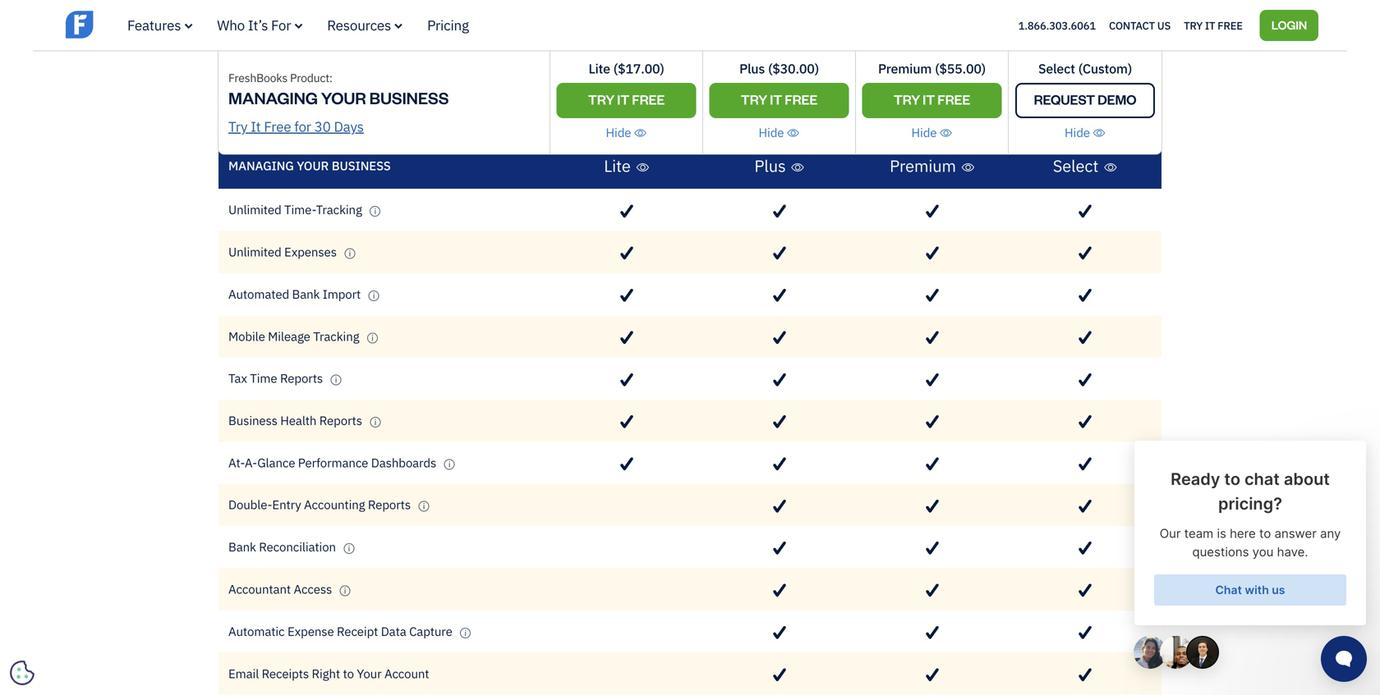 Task type: vqa. For each thing, say whether or not it's contained in the screenshot.
'is' inside Try It Free Now For 30 Days. No credit card is required. Cancel anytime.
no



Task type: locate. For each thing, give the bounding box(es) containing it.
days
[[334, 118, 364, 136]]

business
[[228, 413, 278, 429]]

select
[[1039, 60, 1075, 77], [1053, 155, 1099, 177]]

1 vertical spatial tracking
[[313, 328, 359, 344]]

try it free link down premium ($55.00)
[[862, 83, 1002, 118]]

0 vertical spatial tracking
[[316, 202, 362, 218]]

(custom)
[[1079, 60, 1132, 77]]

right
[[312, 666, 340, 682]]

managing down freshbooks
[[228, 87, 318, 109]]

1 vertical spatial premium
[[890, 155, 956, 177]]

1 unlimited from the top
[[228, 202, 282, 218]]

plus
[[740, 60, 765, 77], [755, 155, 786, 177]]

2 vertical spatial reports
[[368, 497, 411, 513]]

free down ($17.00)
[[632, 91, 665, 108]]

checkmark image
[[620, 204, 633, 218], [926, 204, 939, 218], [620, 247, 633, 261], [1079, 247, 1092, 261], [620, 289, 633, 303], [926, 289, 939, 303], [773, 331, 786, 345], [926, 331, 939, 345], [1079, 331, 1092, 345], [620, 373, 633, 387], [926, 373, 939, 387], [1079, 373, 1092, 387], [620, 415, 633, 429], [926, 415, 939, 429], [620, 458, 633, 472], [926, 458, 939, 472], [773, 500, 786, 514], [926, 500, 939, 514], [926, 542, 939, 556], [1079, 542, 1092, 556], [773, 627, 786, 640], [926, 627, 939, 640], [1079, 627, 1092, 640], [773, 669, 786, 683], [1079, 669, 1092, 683]]

resources
[[327, 16, 391, 34]]

try it free for 30 days
[[228, 118, 364, 136]]

1.866.303.6061
[[1019, 18, 1096, 32]]

your down 30
[[297, 158, 329, 174]]

features
[[127, 16, 181, 34]]

i up dashboards
[[374, 417, 376, 428]]

contact us
[[1109, 18, 1171, 32]]

1 try it free link from the left
[[557, 83, 696, 118]]

1 vertical spatial business
[[332, 158, 391, 174]]

1 vertical spatial lite
[[604, 155, 631, 177]]

0 horizontal spatial bank
[[228, 540, 256, 556]]

i for double-entry accounting reports
[[423, 502, 425, 512]]

freshbooks
[[228, 70, 288, 85]]

try it free link down lite ($17.00) at the top left of the page
[[557, 83, 696, 118]]

try down lite ($17.00) at the top left of the page
[[588, 91, 615, 108]]

your inside freshbooks product: managing your business
[[321, 87, 366, 109]]

1 vertical spatial reports
[[319, 413, 362, 429]]

it down lite ($17.00) at the top left of the page
[[617, 91, 630, 108]]

0 vertical spatial lite
[[589, 60, 610, 77]]

performance
[[298, 455, 368, 471]]

2 try it free from the left
[[741, 91, 818, 108]]

try down premium ($55.00)
[[894, 91, 920, 108]]

unlimited for unlimited time-tracking
[[228, 202, 282, 218]]

0 vertical spatial plus
[[740, 60, 765, 77]]

it for ($55.00)
[[923, 91, 935, 108]]

i
[[352, 34, 354, 44], [374, 206, 376, 217], [349, 249, 351, 259], [373, 291, 375, 301], [371, 333, 374, 343], [335, 375, 337, 385], [374, 417, 376, 428], [449, 460, 451, 470], [423, 502, 425, 512], [348, 544, 350, 554], [344, 586, 346, 597], [465, 628, 467, 639]]

premium
[[878, 60, 932, 77], [890, 155, 956, 177]]

unlimited time-tracking
[[228, 202, 365, 218]]

try left it
[[1184, 18, 1203, 32]]

try it free
[[1184, 18, 1243, 32]]

tracking for mileage
[[313, 328, 359, 344]]

tracking up expenses
[[316, 202, 362, 218]]

managing
[[228, 87, 318, 109], [228, 158, 294, 174]]

i for mobile mileage tracking
[[371, 333, 374, 343]]

features link
[[127, 16, 193, 34]]

tracking for time-
[[316, 202, 362, 218]]

1 horizontal spatial try it free
[[741, 91, 818, 108]]

lite
[[589, 60, 610, 77], [604, 155, 631, 177]]

plus inside managing your business element
[[755, 155, 786, 177]]

free for premium ($55.00)
[[938, 91, 971, 108]]

lite for lite ($17.00)
[[589, 60, 610, 77]]

1 managing from the top
[[228, 87, 318, 109]]

select down request demo link
[[1053, 155, 1099, 177]]

free
[[1218, 18, 1243, 32], [632, 91, 665, 108], [785, 91, 818, 108], [938, 91, 971, 108], [264, 118, 291, 136]]

i up business health reports
[[335, 375, 337, 385]]

i down dashboards
[[423, 502, 425, 512]]

2 managing from the top
[[228, 158, 294, 174]]

free down ($55.00) in the top right of the page
[[938, 91, 971, 108]]

2 horizontal spatial try it free link
[[862, 83, 1002, 118]]

bank reconciliation
[[228, 540, 339, 556]]

unlimited up automated
[[228, 244, 282, 260]]

reports right health
[[319, 413, 362, 429]]

business health reports
[[228, 413, 365, 429]]

1 try it free from the left
[[588, 91, 665, 108]]

try it free down plus ($30.00)
[[741, 91, 818, 108]]

1 vertical spatial your
[[297, 158, 329, 174]]

0 vertical spatial managing
[[228, 87, 318, 109]]

lite ($17.00)
[[589, 60, 664, 77]]

0 vertical spatial unlimited
[[228, 202, 282, 218]]

3 try it free link from the left
[[862, 83, 1002, 118]]

i right storage
[[352, 34, 354, 44]]

resources link
[[327, 16, 403, 34]]

reports down dashboards
[[368, 497, 411, 513]]

select inside managing your business element
[[1053, 155, 1099, 177]]

automatic expense receipt data capture
[[228, 624, 455, 640]]

business
[[369, 87, 449, 109], [332, 158, 391, 174]]

unlimited
[[228, 202, 282, 218], [228, 244, 282, 260]]

try it free link for ($30.00)
[[710, 83, 849, 118]]

lite for lite
[[604, 155, 631, 177]]

secure
[[228, 29, 266, 45]]

who
[[217, 16, 245, 34]]

i for unlimited expenses
[[349, 249, 351, 259]]

select up 'request'
[[1039, 60, 1075, 77]]

to
[[343, 666, 354, 682]]

1 vertical spatial unlimited
[[228, 244, 282, 260]]

demo
[[1098, 91, 1137, 108]]

reconciliation
[[259, 540, 336, 556]]

it for ($30.00)
[[770, 91, 782, 108]]

receipts
[[262, 666, 309, 682]]

0 vertical spatial business
[[369, 87, 449, 109]]

1 horizontal spatial try it free link
[[710, 83, 849, 118]]

try it free
[[588, 91, 665, 108], [741, 91, 818, 108], [894, 91, 971, 108]]

i for secure card storage
[[352, 34, 354, 44]]

i right time-
[[374, 206, 376, 217]]

try down plus ($30.00)
[[741, 91, 768, 108]]

it down premium ($55.00)
[[923, 91, 935, 108]]

pricing link
[[427, 16, 469, 34]]

tracking down import
[[313, 328, 359, 344]]

i right access
[[344, 586, 346, 597]]

reports right time
[[280, 371, 323, 387]]

dashboards
[[371, 455, 436, 471]]

your up "days"
[[321, 87, 366, 109]]

try it free down lite ($17.00) at the top left of the page
[[588, 91, 665, 108]]

2 horizontal spatial try it free
[[894, 91, 971, 108]]

i right expenses
[[349, 249, 351, 259]]

i right dashboards
[[449, 460, 451, 470]]

try for plus ($30.00)
[[741, 91, 768, 108]]

try it free link for ($17.00)
[[557, 83, 696, 118]]

1.866.303.6061 link
[[1019, 18, 1096, 32]]

free right it
[[1218, 18, 1243, 32]]

i down "accounting"
[[348, 544, 350, 554]]

try it free down premium ($55.00)
[[894, 91, 971, 108]]

try it free link down plus ($30.00)
[[710, 83, 849, 118]]

request
[[1034, 91, 1095, 108]]

premium inside managing your business element
[[890, 155, 956, 177]]

free down '($30.00)'
[[785, 91, 818, 108]]

1 vertical spatial plus
[[755, 155, 786, 177]]

i right mobile mileage tracking
[[371, 333, 374, 343]]

bank down double- at the bottom left of page
[[228, 540, 256, 556]]

credit
[[304, 71, 337, 87]]

0 vertical spatial bank
[[292, 286, 320, 302]]

unlimited for unlimited expenses
[[228, 244, 282, 260]]

0 vertical spatial your
[[321, 87, 366, 109]]

bank left import
[[292, 286, 320, 302]]

2 unlimited from the top
[[228, 244, 282, 260]]

it down plus ($30.00)
[[770, 91, 782, 108]]

1 vertical spatial bank
[[228, 540, 256, 556]]

1 vertical spatial managing
[[228, 158, 294, 174]]

0 horizontal spatial try it free
[[588, 91, 665, 108]]

3 try it free from the left
[[894, 91, 971, 108]]

try it free for ($17.00)
[[588, 91, 665, 108]]

0 vertical spatial select
[[1039, 60, 1075, 77]]

i for automated bank import
[[373, 291, 375, 301]]

try it free for ($55.00)
[[894, 91, 971, 108]]

i right capture
[[465, 628, 467, 639]]

it
[[617, 91, 630, 108], [770, 91, 782, 108], [923, 91, 935, 108], [251, 118, 261, 136]]

checkmark image
[[1079, 32, 1092, 46], [1079, 74, 1092, 88], [773, 204, 786, 218], [1079, 204, 1092, 218], [773, 247, 786, 261], [926, 247, 939, 261], [773, 289, 786, 303], [1079, 289, 1092, 303], [620, 331, 633, 345], [773, 373, 786, 387], [773, 415, 786, 429], [1079, 415, 1092, 429], [773, 458, 786, 472], [1079, 458, 1092, 472], [1079, 500, 1092, 514], [773, 542, 786, 556], [773, 584, 786, 598], [926, 584, 939, 598], [1079, 584, 1092, 598], [926, 669, 939, 683]]

your
[[321, 87, 366, 109], [297, 158, 329, 174]]

tracking
[[316, 202, 362, 218], [313, 328, 359, 344]]

0 horizontal spatial try it free link
[[557, 83, 696, 118]]

unlimited left time-
[[228, 202, 282, 218]]

capture
[[409, 624, 453, 640]]

reports
[[280, 371, 323, 387], [319, 413, 362, 429], [368, 497, 411, 513]]

contact us link
[[1109, 15, 1171, 36]]

bank
[[292, 286, 320, 302], [228, 540, 256, 556]]

managing down try it free for 30 days
[[228, 158, 294, 174]]

i right import
[[373, 291, 375, 301]]

1 vertical spatial select
[[1053, 155, 1099, 177]]

0 vertical spatial reports
[[280, 371, 323, 387]]

freshbooks logo image
[[66, 9, 193, 40]]

try down "charge" on the left top of the page
[[228, 118, 248, 136]]

accountant
[[228, 582, 291, 598]]

time
[[250, 371, 277, 387]]

0 vertical spatial premium
[[878, 60, 932, 77]]

lite inside managing your business element
[[604, 155, 631, 177]]

managing inside freshbooks product: managing your business
[[228, 87, 318, 109]]

2 try it free link from the left
[[710, 83, 849, 118]]



Task type: describe. For each thing, give the bounding box(es) containing it.
card
[[269, 29, 295, 45]]

your inside managing your business element
[[297, 158, 329, 174]]

free left for
[[264, 118, 291, 136]]

who it's for link
[[217, 16, 303, 34]]

charge
[[228, 71, 267, 87]]

for
[[294, 118, 311, 136]]

client
[[269, 71, 301, 87]]

i for at-a-glance performance dashboards
[[449, 460, 451, 470]]

it left for
[[251, 118, 261, 136]]

accounting
[[304, 497, 365, 513]]

select for select
[[1053, 155, 1099, 177]]

glance
[[257, 455, 295, 471]]

business inside freshbooks product: managing your business
[[369, 87, 449, 109]]

i for accountant access
[[344, 586, 346, 597]]

a-
[[245, 455, 257, 471]]

import
[[323, 286, 361, 302]]

secure card storage
[[228, 29, 342, 45]]

expense
[[288, 624, 334, 640]]

reports for health
[[319, 413, 362, 429]]

free for lite ($17.00)
[[632, 91, 665, 108]]

unlimited expenses
[[228, 244, 340, 260]]

email receipts right to your account
[[228, 666, 429, 682]]

i for unlimited time-tracking
[[374, 206, 376, 217]]

automatic
[[228, 624, 285, 640]]

access
[[294, 582, 332, 598]]

try for lite ($17.00)
[[588, 91, 615, 108]]

reports for time
[[280, 371, 323, 387]]

plus ($30.00)
[[740, 60, 819, 77]]

us
[[1158, 18, 1171, 32]]

health
[[280, 413, 317, 429]]

business inside managing your business element
[[332, 158, 391, 174]]

at-
[[228, 455, 245, 471]]

1 horizontal spatial bank
[[292, 286, 320, 302]]

free for plus ($30.00)
[[785, 91, 818, 108]]

charge client credit cards
[[228, 71, 374, 87]]

automated
[[228, 286, 289, 302]]

tax time reports
[[228, 371, 326, 387]]

try it free link for ($55.00)
[[862, 83, 1002, 118]]

try it free link
[[1184, 15, 1243, 36]]

pricing
[[427, 16, 469, 34]]

time-
[[284, 202, 316, 218]]

cookie consent banner dialog
[[12, 494, 259, 684]]

select (custom)
[[1039, 60, 1132, 77]]

automated bank import
[[228, 286, 364, 302]]

($55.00)
[[935, 60, 986, 77]]

freshbooks product: managing your business
[[228, 70, 449, 109]]

try it free for 30 days link
[[228, 118, 364, 136]]

cookie preferences image
[[10, 661, 35, 686]]

i for tax time reports
[[335, 375, 337, 385]]

product:
[[290, 70, 333, 85]]

request demo link
[[1016, 83, 1155, 118]]

mobile
[[228, 328, 265, 344]]

receipt
[[337, 624, 378, 640]]

plus for plus
[[755, 155, 786, 177]]

premium for premium ($55.00)
[[878, 60, 932, 77]]

mileage
[[268, 328, 310, 344]]

contact
[[1109, 18, 1155, 32]]

accountant access
[[228, 582, 335, 598]]

i for bank reconciliation
[[348, 544, 350, 554]]

managing your business
[[228, 158, 391, 174]]

mobile mileage tracking
[[228, 328, 362, 344]]

account
[[384, 666, 429, 682]]

for
[[271, 16, 291, 34]]

cards
[[340, 71, 371, 87]]

i for business health reports
[[374, 417, 376, 428]]

at-a-glance performance dashboards
[[228, 455, 439, 471]]

request demo
[[1034, 91, 1137, 108]]

premium ($55.00)
[[878, 60, 986, 77]]

try for premium ($55.00)
[[894, 91, 920, 108]]

login
[[1272, 17, 1307, 32]]

managing your business element
[[219, 143, 1162, 696]]

expenses
[[284, 244, 337, 260]]

30
[[314, 118, 331, 136]]

your
[[357, 666, 382, 682]]

tax
[[228, 371, 247, 387]]

who it's for
[[217, 16, 291, 34]]

select for select (custom)
[[1039, 60, 1075, 77]]

it
[[1205, 18, 1216, 32]]

data
[[381, 624, 406, 640]]

double-entry accounting reports
[[228, 497, 414, 513]]

i for automatic expense receipt data capture
[[465, 628, 467, 639]]

login link
[[1260, 10, 1319, 41]]

it for ($17.00)
[[617, 91, 630, 108]]

charge client credit cards link
[[228, 71, 390, 87]]

entry
[[272, 497, 301, 513]]

($17.00)
[[614, 60, 664, 77]]

it's
[[248, 16, 268, 34]]

plus for plus ($30.00)
[[740, 60, 765, 77]]

email
[[228, 666, 259, 682]]

storage
[[297, 29, 339, 45]]

double-
[[228, 497, 272, 513]]

($30.00)
[[768, 60, 819, 77]]

try it free for ($30.00)
[[741, 91, 818, 108]]

premium for premium
[[890, 155, 956, 177]]



